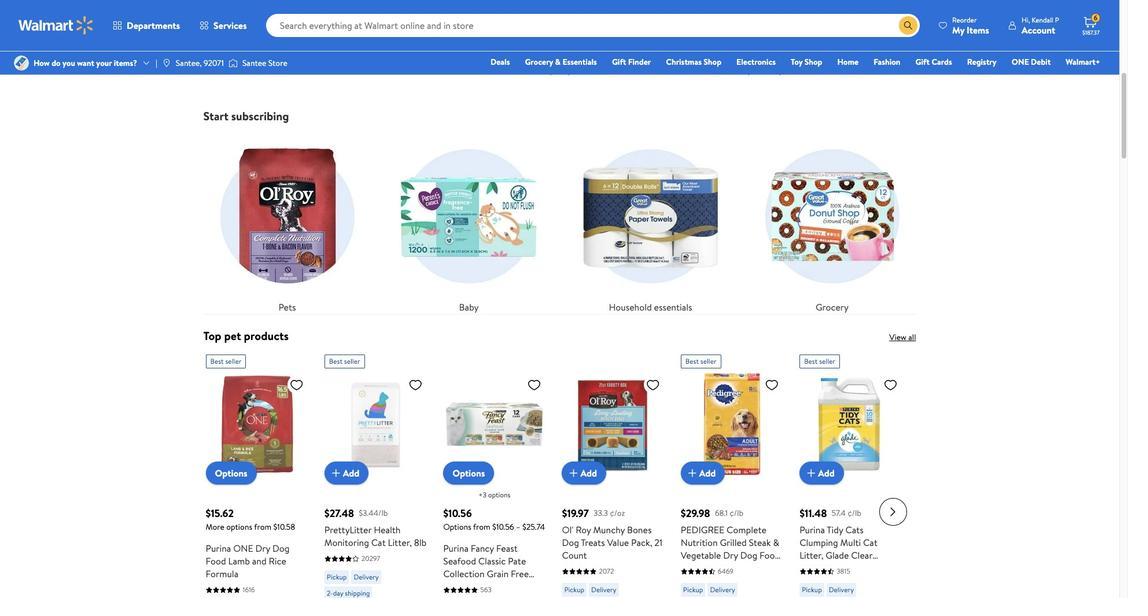 Task type: describe. For each thing, give the bounding box(es) containing it.
delivery for $11.48
[[829, 585, 854, 595]]

1 horizontal spatial walmart+
[[334, 36, 374, 49]]

Walmart Site-Wide search field
[[266, 14, 920, 37]]

$19.97 33.3 ¢/oz ol' roy munchy bones dog treats value pack, 21 count
[[562, 506, 662, 562]]

20297
[[361, 554, 380, 564]]

0 vertical spatial options
[[488, 490, 510, 500]]

fashion link
[[868, 56, 906, 68]]

pets
[[278, 301, 296, 314]]

bag
[[765, 562, 780, 575]]

shop for toy shop
[[804, 56, 822, 68]]

variety
[[443, 593, 472, 598]]

get
[[224, 53, 238, 65]]

$187.37
[[1082, 28, 1100, 36]]

$10.58
[[273, 521, 295, 533]]

add button for $27.48
[[324, 462, 369, 485]]

search icon image
[[904, 21, 913, 30]]

options link for purina one dry dog food lamb and rice formula image
[[206, 462, 257, 485]]

home link
[[832, 56, 864, 68]]

store
[[268, 57, 287, 69]]

start subscribing
[[203, 108, 289, 124]]

easy checkout. go ahead, add subscriptions & one-time purchases to your cart—you'll only have to check out once. image
[[783, 0, 811, 22]]

21
[[654, 536, 662, 549]]

how do you want your items?
[[34, 57, 137, 69]]

your inside easy checkout go ahead, add subscriptions & one-time purchases to your cart—you'll only have to check out once.
[[883, 53, 899, 65]]

|
[[156, 57, 157, 69]]

cart—you'll
[[727, 65, 766, 76]]

departments
[[127, 19, 180, 32]]

finder
[[628, 56, 651, 68]]

1 add to cart image from the left
[[567, 466, 580, 480]]

gift for gift finder
[[612, 56, 626, 68]]

dry inside $29.98 68.1 ¢/lb pedigree complete nutrition grilled steak & vegetable dry dog food for adult dog, 44 lb. bag
[[723, 549, 738, 562]]

pickup for $11.48
[[802, 585, 822, 595]]

shop for christmas shop
[[704, 56, 721, 68]]

2 horizontal spatial to
[[873, 53, 881, 65]]

6469
[[718, 567, 733, 576]]

litter, inside $27.48 $3.44/lb prettylitter health monitoring cat litter, 8lb
[[388, 536, 412, 549]]

collection
[[443, 568, 485, 580]]

grocery for grocery
[[816, 301, 849, 314]]

out
[[835, 65, 846, 76]]

wet
[[443, 580, 459, 593]]

easy
[[769, 36, 787, 49]]

add to favorites list, ol' roy munchy bones dog treats value pack, 21 count image
[[646, 378, 660, 392]]

steak
[[749, 536, 771, 549]]

$27.48 $3.44/lb prettylitter health monitoring cat litter, 8lb
[[324, 506, 427, 549]]

gift finder link
[[607, 56, 656, 68]]

1 vertical spatial pate
[[501, 580, 519, 593]]

best seller for $27.48
[[329, 356, 360, 366]]

best for $29.98
[[685, 356, 699, 366]]

one debit link
[[1006, 56, 1056, 68]]

start
[[203, 108, 229, 124]]

product group containing $15.62
[[206, 350, 308, 598]]

& inside easy checkout go ahead, add subscriptions & one-time purchases to your cart—you'll only have to check out once.
[[795, 53, 801, 65]]

¢/lb for $29.98
[[730, 507, 743, 519]]

essentials
[[654, 301, 692, 314]]

home
[[837, 56, 859, 68]]

2 horizontal spatial walmart+
[[1066, 56, 1100, 68]]

much
[[365, 53, 385, 65]]

walmart+ link
[[1061, 56, 1105, 68]]

1616
[[243, 585, 255, 595]]

services button
[[190, 12, 257, 39]]

list containing pets
[[196, 123, 923, 314]]

electronics
[[736, 56, 776, 68]]

munchy
[[593, 524, 625, 536]]

time
[[819, 53, 835, 65]]

ship anywhere. we'll deliver multiple subscriptions to the address you specify. image
[[546, 0, 574, 22]]

one-
[[803, 53, 819, 65]]

563
[[480, 585, 492, 595]]

pack,
[[631, 536, 652, 549]]

 image for santee store
[[228, 57, 238, 69]]

seller for $11.48
[[819, 356, 835, 366]]

delivery down 2072
[[591, 585, 616, 595]]

ahead,
[[708, 53, 731, 65]]

save more with walmart+ get free shipping* on subscriptions + so much more as a walmart+ member.
[[224, 36, 420, 76]]

have
[[784, 65, 801, 76]]

options for the purina fancy feast seafood classic pate collection grain free wet cat food pate variety pack image
[[452, 467, 485, 480]]

health
[[374, 524, 401, 536]]

check
[[812, 65, 833, 76]]

next slide for product carousel list image
[[879, 498, 907, 526]]

20
[[833, 562, 844, 575]]

subscriptions for easy
[[748, 53, 793, 65]]

formula
[[206, 568, 238, 580]]

account
[[1022, 23, 1055, 36]]

2072
[[599, 567, 614, 576]]

essentials
[[563, 56, 597, 68]]

and
[[252, 555, 267, 568]]

food inside $29.98 68.1 ¢/lb pedigree complete nutrition grilled steak & vegetable dry dog food for adult dog, 44 lb. bag
[[760, 549, 780, 562]]

services
[[214, 19, 247, 32]]

pickup for $27.48
[[327, 572, 347, 582]]

p
[[1055, 15, 1059, 25]]

product group containing $11.48
[[800, 350, 902, 598]]

save more with walmart+. get free shipping* on subscriptions + so much more as a walmart+ member. *excludes most marketplace items, freight & certain location surcharges. image
[[308, 0, 336, 22]]

prettylitter
[[324, 524, 372, 536]]

how
[[34, 57, 50, 69]]

kendall
[[1032, 15, 1053, 25]]

0 vertical spatial pate
[[508, 555, 526, 568]]

litter, inside $11.48 57.4 ¢/lb purina tidy cats clumping multi cat litter, glade clear springs, 20 lb. jug
[[800, 549, 823, 562]]

debit
[[1031, 56, 1051, 68]]

household
[[609, 301, 652, 314]]

reorder
[[952, 15, 977, 25]]

fashion
[[874, 56, 900, 68]]

subscriptions for ship
[[541, 53, 587, 65]]

anywhere
[[550, 36, 589, 49]]

want
[[77, 57, 94, 69]]

pets link
[[203, 132, 371, 314]]

we'll
[[466, 53, 483, 65]]

$10.56 options from $10.56 – $25.74
[[443, 506, 545, 533]]

0 vertical spatial one
[[1012, 56, 1029, 68]]

subscriptions inside save more with walmart+ get free shipping* on subscriptions + so much more as a walmart+ member.
[[301, 53, 347, 65]]

0 horizontal spatial you
[[63, 57, 75, 69]]

–
[[516, 521, 520, 533]]

product group containing $10.56
[[443, 350, 546, 598]]

$27.48
[[324, 506, 354, 521]]

adult
[[695, 562, 717, 575]]

$29.98
[[681, 506, 710, 521]]

purina fancy feast seafood classic pate collection grain free wet cat food pate variety pack image
[[443, 373, 546, 476]]

view
[[889, 331, 906, 343]]

free
[[511, 568, 529, 580]]

rice
[[269, 555, 286, 568]]

44
[[740, 562, 752, 575]]

add for $11.48
[[818, 467, 835, 480]]

ol' roy munchy bones dog treats value pack, 21 count image
[[562, 373, 665, 476]]

hi, kendall p account
[[1022, 15, 1059, 36]]

ship
[[530, 36, 548, 49]]

you inside ship anywhere we'll deliver multiple subscriptions to the address you specify.
[[640, 53, 653, 65]]



Task type: locate. For each thing, give the bounding box(es) containing it.
view all
[[889, 331, 916, 343]]

$11.48
[[800, 506, 827, 521]]

1 add button from the left
[[324, 462, 369, 485]]

purina for purina one dry dog food lamb and rice formula
[[206, 542, 231, 555]]

deals
[[491, 56, 510, 68]]

pickup down for
[[683, 585, 703, 595]]

purina tidy cats clumping multi cat litter, glade clear springs, 20 lb. jug image
[[800, 373, 902, 476]]

add up $27.48
[[343, 467, 359, 480]]

gift for gift cards
[[915, 56, 930, 68]]

springs,
[[800, 562, 831, 575]]

3 best seller from the left
[[685, 356, 717, 366]]

christmas
[[666, 56, 702, 68]]

as
[[407, 53, 414, 65]]

4 product group from the left
[[562, 350, 665, 598]]

0 vertical spatial more
[[291, 36, 312, 49]]

grocery link
[[748, 132, 916, 314]]

shop inside christmas shop link
[[704, 56, 721, 68]]

2 ¢/lb from the left
[[848, 507, 861, 519]]

3 seller from the left
[[700, 356, 717, 366]]

product group containing $19.97
[[562, 350, 665, 598]]

2 options link from the left
[[443, 462, 494, 485]]

purina left fancy
[[443, 542, 469, 555]]

add button up $29.98
[[681, 462, 725, 485]]

3 product group from the left
[[443, 350, 546, 598]]

2 add to cart image from the left
[[685, 466, 699, 480]]

 image left how
[[14, 56, 29, 71]]

gift inside gift finder link
[[612, 56, 626, 68]]

1 horizontal spatial purina
[[443, 542, 469, 555]]

all
[[908, 331, 916, 343]]

options link up $15.62
[[206, 462, 257, 485]]

one
[[1012, 56, 1029, 68], [233, 542, 253, 555]]

save
[[271, 36, 289, 49]]

 image left free
[[228, 57, 238, 69]]

from
[[254, 521, 271, 533], [473, 521, 490, 533]]

vegetable
[[681, 549, 721, 562]]

add for $29.98
[[699, 467, 716, 480]]

shop inside toy shop link
[[804, 56, 822, 68]]

lb. right 44
[[754, 562, 763, 575]]

0 horizontal spatial from
[[254, 521, 271, 533]]

add button for $11.48
[[800, 462, 844, 485]]

one inside purina one dry dog food lamb and rice formula
[[233, 542, 253, 555]]

1 product group from the left
[[206, 350, 308, 598]]

add to favorites list, purina one dry dog food lamb and rice formula image
[[290, 378, 304, 392]]

1 vertical spatial more
[[387, 53, 405, 65]]

1 horizontal spatial grocery
[[816, 301, 849, 314]]

add button up $19.97
[[562, 462, 606, 485]]

grocery for grocery & essentials
[[525, 56, 553, 68]]

best seller for $29.98
[[685, 356, 717, 366]]

you
[[640, 53, 653, 65], [63, 57, 75, 69]]

dog inside $29.98 68.1 ¢/lb pedigree complete nutrition grilled steak & vegetable dry dog food for adult dog, 44 lb. bag
[[740, 549, 757, 562]]

2 horizontal spatial dog
[[740, 549, 757, 562]]

1 subscriptions from the left
[[301, 53, 347, 65]]

my
[[952, 23, 964, 36]]

santee
[[242, 57, 266, 69]]

options up fancy
[[443, 521, 471, 533]]

food down classic
[[478, 580, 499, 593]]

1 horizontal spatial dry
[[723, 549, 738, 562]]

0 horizontal spatial gift
[[612, 56, 626, 68]]

go
[[696, 53, 706, 65]]

2 product group from the left
[[324, 350, 427, 598]]

food inside purina fancy feast seafood classic pate collection grain free wet cat food pate variety pack
[[478, 580, 499, 593]]

0 horizontal spatial $10.56
[[443, 506, 472, 521]]

nutrition
[[681, 536, 718, 549]]

walmart image
[[19, 16, 94, 35]]

dry inside purina one dry dog food lamb and rice formula
[[255, 542, 270, 555]]

0 horizontal spatial food
[[206, 555, 226, 568]]

add to cart image for $11.48
[[804, 466, 818, 480]]

best for $11.48
[[804, 356, 818, 366]]

delivery for $29.98
[[710, 585, 735, 595]]

you right do
[[63, 57, 75, 69]]

1 vertical spatial $10.56
[[492, 521, 514, 533]]

toy
[[791, 56, 803, 68]]

purina for purina fancy feast seafood classic pate collection grain free wet cat food pate variety pack
[[443, 542, 469, 555]]

purina one dry dog food lamb and rice formula
[[206, 542, 289, 580]]

seller for $15.62
[[225, 356, 241, 366]]

2 horizontal spatial &
[[795, 53, 801, 65]]

household essentials
[[609, 301, 692, 314]]

3 add button from the left
[[681, 462, 725, 485]]

purina inside purina fancy feast seafood classic pate collection grain free wet cat food pate variety pack
[[443, 542, 469, 555]]

best for $27.48
[[329, 356, 342, 366]]

0 horizontal spatial add to cart image
[[567, 466, 580, 480]]

purina inside $11.48 57.4 ¢/lb purina tidy cats clumping multi cat litter, glade clear springs, 20 lb. jug
[[800, 524, 825, 536]]

walmart+ down $187.37
[[1066, 56, 1100, 68]]

cat inside $11.48 57.4 ¢/lb purina tidy cats clumping multi cat litter, glade clear springs, 20 lb. jug
[[863, 536, 878, 549]]

multiple
[[511, 53, 539, 65]]

2 horizontal spatial add to cart image
[[804, 466, 818, 480]]

1 vertical spatial grocery
[[816, 301, 849, 314]]

gift right the the
[[612, 56, 626, 68]]

feast
[[496, 542, 518, 555]]

1 horizontal spatial cat
[[462, 580, 476, 593]]

0 horizontal spatial &
[[555, 56, 561, 68]]

1 horizontal spatial ¢/lb
[[848, 507, 861, 519]]

0 horizontal spatial grocery
[[525, 56, 553, 68]]

more left "as"
[[387, 53, 405, 65]]

add to favorites list, pedigree complete nutrition grilled steak & vegetable dry dog food for adult dog, 44 lb. bag image
[[765, 378, 779, 392]]

on
[[290, 53, 299, 65]]

1 horizontal spatial more
[[387, 53, 405, 65]]

6 product group from the left
[[800, 350, 902, 598]]

$29.98 68.1 ¢/lb pedigree complete nutrition grilled steak & vegetable dry dog food for adult dog, 44 lb. bag
[[681, 506, 780, 575]]

pack
[[474, 593, 493, 598]]

33.3
[[593, 507, 608, 519]]

add button for $29.98
[[681, 462, 725, 485]]

$11.48 57.4 ¢/lb purina tidy cats clumping multi cat litter, glade clear springs, 20 lb. jug
[[800, 506, 878, 575]]

subscriptions inside easy checkout go ahead, add subscriptions & one-time purchases to your cart—you'll only have to check out once.
[[748, 53, 793, 65]]

1 seller from the left
[[225, 356, 241, 366]]

to right 'have'
[[802, 65, 810, 76]]

list
[[196, 123, 923, 314]]

1 best from the left
[[210, 356, 224, 366]]

& right 'steak' at the right of the page
[[773, 536, 779, 549]]

shipping*
[[256, 53, 288, 65]]

top pet products
[[203, 328, 289, 344]]

grilled
[[720, 536, 747, 549]]

1 horizontal spatial litter,
[[800, 549, 823, 562]]

1 lb. from the left
[[754, 562, 763, 575]]

lb. inside $29.98 68.1 ¢/lb pedigree complete nutrition grilled steak & vegetable dry dog food for adult dog, 44 lb. bag
[[754, 562, 763, 575]]

subscriptions inside ship anywhere we'll deliver multiple subscriptions to the address you specify.
[[541, 53, 587, 65]]

2 subscriptions from the left
[[541, 53, 587, 65]]

to right once.
[[873, 53, 881, 65]]

pet
[[224, 328, 241, 344]]

1 horizontal spatial  image
[[228, 57, 238, 69]]

1 horizontal spatial add to cart image
[[685, 466, 699, 480]]

departments button
[[103, 12, 190, 39]]

add up 57.4
[[818, 467, 835, 480]]

gift cards
[[915, 56, 952, 68]]

dog inside '$19.97 33.3 ¢/oz ol' roy munchy bones dog treats value pack, 21 count'
[[562, 536, 579, 549]]

0 horizontal spatial dog
[[272, 542, 289, 555]]

cat inside $27.48 $3.44/lb prettylitter health monitoring cat litter, 8lb
[[371, 536, 386, 549]]

add to cart image for $29.98
[[685, 466, 699, 480]]

0 horizontal spatial one
[[233, 542, 253, 555]]

your right once.
[[883, 53, 899, 65]]

3 add to cart image from the left
[[804, 466, 818, 480]]

5 product group from the left
[[681, 350, 783, 598]]

cat inside purina fancy feast seafood classic pate collection grain free wet cat food pate variety pack
[[462, 580, 476, 593]]

electronics link
[[731, 56, 781, 68]]

add to cart image up the $11.48
[[804, 466, 818, 480]]

pate right 563
[[501, 580, 519, 593]]

best for $15.62
[[210, 356, 224, 366]]

2 best seller from the left
[[329, 356, 360, 366]]

only
[[768, 65, 782, 76]]

2 add from the left
[[580, 467, 597, 480]]

options
[[215, 467, 247, 480], [452, 467, 485, 480], [443, 521, 471, 533]]

items
[[967, 23, 989, 36]]

1 shop from the left
[[704, 56, 721, 68]]

0 vertical spatial grocery
[[525, 56, 553, 68]]

1 best seller from the left
[[210, 356, 241, 366]]

0 horizontal spatial options
[[226, 521, 252, 533]]

clear
[[851, 549, 872, 562]]

0 horizontal spatial more
[[291, 36, 312, 49]]

baby
[[459, 301, 479, 314]]

options up the +3
[[452, 467, 485, 480]]

68.1
[[715, 507, 728, 519]]

 image for how do you want your items?
[[14, 56, 29, 71]]

1 options link from the left
[[206, 462, 257, 485]]

add to cart image up $19.97
[[567, 466, 580, 480]]

add to cart image up $29.98
[[685, 466, 699, 480]]

0 vertical spatial $10.56
[[443, 506, 472, 521]]

from up fancy
[[473, 521, 490, 533]]

registry
[[967, 56, 997, 68]]

1 horizontal spatial you
[[640, 53, 653, 65]]

2 shop from the left
[[804, 56, 822, 68]]

toy shop link
[[786, 56, 827, 68]]

view all link
[[889, 331, 916, 343]]

seller for $29.98
[[700, 356, 717, 366]]

1 horizontal spatial subscriptions
[[541, 53, 587, 65]]

¢/lb right 57.4
[[848, 507, 861, 519]]

& inside $29.98 68.1 ¢/lb pedigree complete nutrition grilled steak & vegetable dry dog food for adult dog, 44 lb. bag
[[773, 536, 779, 549]]

2 gift from the left
[[915, 56, 930, 68]]

dog right dog,
[[740, 549, 757, 562]]

ship anywhere we'll deliver multiple subscriptions to the address you specify.
[[466, 36, 653, 76]]

add for $27.48
[[343, 467, 359, 480]]

add up $29.98
[[699, 467, 716, 480]]

best seller for $15.62
[[210, 356, 241, 366]]

8lb
[[414, 536, 427, 549]]

2 horizontal spatial cat
[[863, 536, 878, 549]]

1 horizontal spatial food
[[478, 580, 499, 593]]

+3
[[479, 490, 486, 500]]

cat up 20297
[[371, 536, 386, 549]]

options link for the purina fancy feast seafood classic pate collection grain free wet cat food pate variety pack image
[[443, 462, 494, 485]]

4 seller from the left
[[819, 356, 835, 366]]

¢/lb for $11.48
[[848, 507, 861, 519]]

dry
[[255, 542, 270, 555], [723, 549, 738, 562]]

& left essentials
[[555, 56, 561, 68]]

pickup down springs,
[[802, 585, 822, 595]]

to left the the
[[589, 53, 596, 65]]

0 horizontal spatial subscriptions
[[301, 53, 347, 65]]

2 best from the left
[[329, 356, 342, 366]]

reorder my items
[[952, 15, 989, 36]]

delivery down 6469
[[710, 585, 735, 595]]

1 add from the left
[[343, 467, 359, 480]]

purina one dry dog food lamb and rice formula image
[[206, 373, 308, 476]]

1 horizontal spatial &
[[773, 536, 779, 549]]

grain
[[487, 568, 509, 580]]

grocery inside list
[[816, 301, 849, 314]]

your right want
[[96, 57, 112, 69]]

gift finder
[[612, 56, 651, 68]]

4 add button from the left
[[800, 462, 844, 485]]

1 horizontal spatial one
[[1012, 56, 1029, 68]]

dog left the treats
[[562, 536, 579, 549]]

1 horizontal spatial from
[[473, 521, 490, 533]]

1 from from the left
[[254, 521, 271, 533]]

1 horizontal spatial your
[[883, 53, 899, 65]]

4 best from the left
[[804, 356, 818, 366]]

one left 'debit'
[[1012, 56, 1029, 68]]

0 horizontal spatial dry
[[255, 542, 270, 555]]

grocery & essentials
[[525, 56, 597, 68]]

delivery down 20297
[[354, 572, 379, 582]]

registry link
[[962, 56, 1002, 68]]

add up "33.3"
[[580, 467, 597, 480]]

from left $10.58
[[254, 521, 271, 533]]

1 horizontal spatial dog
[[562, 536, 579, 549]]

1 horizontal spatial lb.
[[846, 562, 855, 575]]

options down $15.62
[[226, 521, 252, 533]]

pate right classic
[[508, 555, 526, 568]]

0 horizontal spatial purina
[[206, 542, 231, 555]]

food left the "lamb"
[[206, 555, 226, 568]]

0 horizontal spatial options link
[[206, 462, 257, 485]]

¢/lb inside $29.98 68.1 ¢/lb pedigree complete nutrition grilled steak & vegetable dry dog food for adult dog, 44 lb. bag
[[730, 507, 743, 519]]

0 horizontal spatial  image
[[14, 56, 29, 71]]

from inside $15.62 more options from $10.58
[[254, 521, 271, 533]]

1 horizontal spatial shop
[[804, 56, 822, 68]]

purina down more
[[206, 542, 231, 555]]

dry right the "lamb"
[[255, 542, 270, 555]]

seller
[[225, 356, 241, 366], [344, 356, 360, 366], [700, 356, 717, 366], [819, 356, 835, 366]]

add to favorites list, purina tidy cats clumping multi cat litter, glade clear springs, 20 lb. jug image
[[884, 378, 897, 392]]

3 subscriptions from the left
[[748, 53, 793, 65]]

options inside $10.56 options from $10.56 – $25.74
[[443, 521, 471, 533]]

gift left cards at the right top
[[915, 56, 930, 68]]

add to cart image
[[567, 466, 580, 480], [685, 466, 699, 480], [804, 466, 818, 480]]

delivery
[[354, 572, 379, 582], [591, 585, 616, 595], [710, 585, 735, 595], [829, 585, 854, 595]]

0 horizontal spatial cat
[[371, 536, 386, 549]]

dry up 6469
[[723, 549, 738, 562]]

complete
[[727, 524, 766, 536]]

hi,
[[1022, 15, 1030, 25]]

gift inside gift cards link
[[915, 56, 930, 68]]

3815
[[837, 567, 850, 576]]

& left one-
[[795, 53, 801, 65]]

+
[[349, 53, 354, 65]]

cat right multi at the bottom right of the page
[[863, 536, 878, 549]]

pickup for $29.98
[[683, 585, 703, 595]]

0 horizontal spatial walmart+
[[289, 65, 323, 76]]

product group containing $29.98
[[681, 350, 783, 598]]

4 add from the left
[[818, 467, 835, 480]]

food inside purina one dry dog food lamb and rice formula
[[206, 555, 226, 568]]

pickup down count
[[564, 585, 584, 595]]

0 horizontal spatial to
[[589, 53, 596, 65]]

2 horizontal spatial food
[[760, 549, 780, 562]]

prettylitter health monitoring cat litter, 8lb image
[[324, 373, 427, 476]]

clumping
[[800, 536, 838, 549]]

you right address
[[640, 53, 653, 65]]

member.
[[325, 65, 356, 76]]

from inside $10.56 options from $10.56 – $25.74
[[473, 521, 490, 533]]

6
[[1094, 13, 1097, 23]]

dog inside purina one dry dog food lamb and rice formula
[[272, 542, 289, 555]]

delivery down 3815
[[829, 585, 854, 595]]

add to favorites list, prettylitter health monitoring cat litter, 8lb image
[[408, 378, 422, 392]]

litter, left glade
[[800, 549, 823, 562]]

 image
[[162, 58, 171, 68]]

1 gift from the left
[[612, 56, 626, 68]]

to inside ship anywhere we'll deliver multiple subscriptions to the address you specify.
[[589, 53, 596, 65]]

lb. inside $11.48 57.4 ¢/lb purina tidy cats clumping multi cat litter, glade clear springs, 20 lb. jug
[[846, 562, 855, 575]]

product group containing $27.48
[[324, 350, 427, 598]]

classic
[[478, 555, 506, 568]]

lb.
[[754, 562, 763, 575], [846, 562, 855, 575]]

1 horizontal spatial to
[[802, 65, 810, 76]]

add button up the $11.48
[[800, 462, 844, 485]]

for
[[681, 562, 693, 575]]

¢/lb right 68.1
[[730, 507, 743, 519]]

add to cart image
[[329, 466, 343, 480]]

top
[[203, 328, 221, 344]]

1 horizontal spatial gift
[[915, 56, 930, 68]]

1 horizontal spatial options
[[488, 490, 510, 500]]

the
[[598, 53, 610, 65]]

2 horizontal spatial subscriptions
[[748, 53, 793, 65]]

options link up the +3
[[443, 462, 494, 485]]

1 vertical spatial options
[[226, 521, 252, 533]]

1 vertical spatial one
[[233, 542, 253, 555]]

0 horizontal spatial ¢/lb
[[730, 507, 743, 519]]

deliver
[[485, 53, 509, 65]]

Search search field
[[266, 14, 920, 37]]

4 best seller from the left
[[804, 356, 835, 366]]

2 from from the left
[[473, 521, 490, 533]]

3 add from the left
[[699, 467, 716, 480]]

cat left 563
[[462, 580, 476, 593]]

best
[[210, 356, 224, 366], [329, 356, 342, 366], [685, 356, 699, 366], [804, 356, 818, 366]]

0 horizontal spatial litter,
[[388, 536, 412, 549]]

best seller for $11.48
[[804, 356, 835, 366]]

2 lb. from the left
[[846, 562, 855, 575]]

santee,
[[176, 57, 202, 69]]

2 add button from the left
[[562, 462, 606, 485]]

purina fancy feast seafood classic pate collection grain free wet cat food pate variety pack
[[443, 542, 529, 598]]

litter, left 8lb at the bottom of the page
[[388, 536, 412, 549]]

walmart+ right store
[[289, 65, 323, 76]]

lb. right 20 at bottom right
[[846, 562, 855, 575]]

purchases
[[837, 53, 871, 65]]

options for purina one dry dog food lamb and rice formula image
[[215, 467, 247, 480]]

0 horizontal spatial your
[[96, 57, 112, 69]]

options right the +3
[[488, 490, 510, 500]]

more up on
[[291, 36, 312, 49]]

do
[[52, 57, 61, 69]]

one down $15.62 more options from $10.58 at bottom
[[233, 542, 253, 555]]

options inside $15.62 more options from $10.58
[[226, 521, 252, 533]]

jug
[[857, 562, 871, 575]]

0 horizontal spatial lb.
[[754, 562, 763, 575]]

delivery for $27.48
[[354, 572, 379, 582]]

$10.56 left –
[[492, 521, 514, 533]]

$10.56 up fancy
[[443, 506, 472, 521]]

options up $15.62
[[215, 467, 247, 480]]

2 seller from the left
[[344, 356, 360, 366]]

pedigree complete nutrition grilled steak & vegetable dry dog food for adult dog, 44 lb. bag image
[[681, 373, 783, 476]]

christmas shop
[[666, 56, 721, 68]]

¢/lb inside $11.48 57.4 ¢/lb purina tidy cats clumping multi cat litter, glade clear springs, 20 lb. jug
[[848, 507, 861, 519]]

1 ¢/lb from the left
[[730, 507, 743, 519]]

monitoring
[[324, 536, 369, 549]]

1 horizontal spatial $10.56
[[492, 521, 514, 533]]

seller for $27.48
[[344, 356, 360, 366]]

3 best from the left
[[685, 356, 699, 366]]

purina down the $11.48
[[800, 524, 825, 536]]

one debit
[[1012, 56, 1051, 68]]

add button up $27.48
[[324, 462, 369, 485]]

 image
[[14, 56, 29, 71], [228, 57, 238, 69]]

purina inside purina one dry dog food lamb and rice formula
[[206, 542, 231, 555]]

1 horizontal spatial options link
[[443, 462, 494, 485]]

product group
[[206, 350, 308, 598], [324, 350, 427, 598], [443, 350, 546, 598], [562, 350, 665, 598], [681, 350, 783, 598], [800, 350, 902, 598]]

gift cards link
[[910, 56, 957, 68]]

dog down $10.58
[[272, 542, 289, 555]]

add to favorites list, purina fancy feast seafood classic pate collection grain free wet cat food pate variety pack image
[[527, 378, 541, 392]]

2 horizontal spatial purina
[[800, 524, 825, 536]]

0 horizontal spatial shop
[[704, 56, 721, 68]]

walmart+ up +
[[334, 36, 374, 49]]

food right 44
[[760, 549, 780, 562]]

pickup down monitoring
[[327, 572, 347, 582]]



Task type: vqa. For each thing, say whether or not it's contained in the screenshot.
Dog in the Purina ONE Dry Dog Food Lamb and Rice Formula
yes



